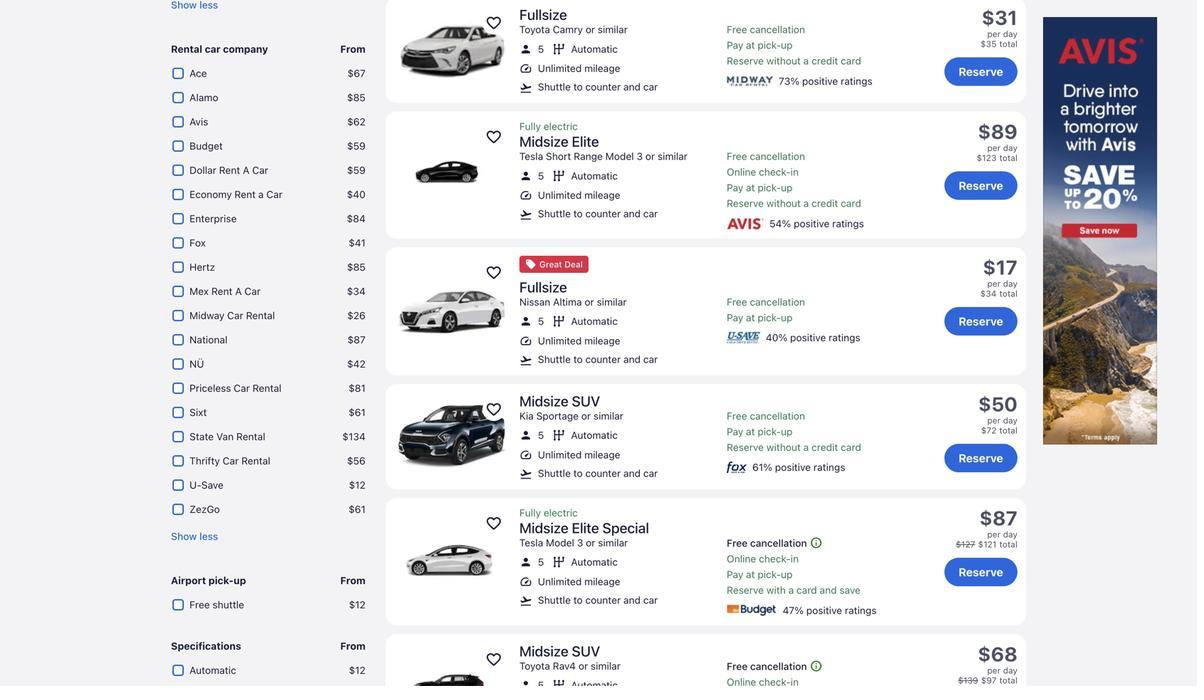 Task type: locate. For each thing, give the bounding box(es) containing it.
0 vertical spatial $85
[[347, 92, 366, 103]]

dollar rent a car
[[190, 164, 269, 176]]

unlimited mileage for $31
[[538, 63, 621, 74]]

cancellation up 40%
[[750, 296, 806, 308]]

and inside online check-in pay at pick-up reserve with a card and save
[[820, 585, 837, 596]]

pay down the fullsize from midway car rental at $35 total element
[[727, 39, 744, 51]]

and for $50
[[624, 468, 641, 479]]

3 from from the top
[[341, 641, 366, 652]]

2 elite from the top
[[572, 520, 600, 536]]

$12
[[349, 480, 366, 491], [349, 599, 366, 611], [349, 665, 366, 677]]

elite for $87
[[572, 520, 600, 536]]

or inside toyota rav4 or similar list
[[579, 661, 588, 672]]

midsize suv for midsize suv from fox at $72 total element
[[520, 393, 601, 410]]

40% positive ratings
[[766, 332, 861, 344]]

per for $89
[[988, 143, 1001, 153]]

list containing tesla model 3 or similar
[[520, 537, 719, 589]]

1 vertical spatial credit
[[812, 198, 839, 209]]

$34
[[347, 286, 366, 297], [981, 289, 997, 299]]

6 per from the top
[[988, 666, 1001, 676]]

mileage
[[585, 63, 621, 74], [585, 189, 621, 201], [585, 335, 621, 347], [585, 449, 621, 461], [585, 576, 621, 588]]

1 midsize suv from the top
[[520, 393, 601, 410]]

unlimited down the short
[[538, 189, 582, 201]]

counter for $87
[[586, 595, 621, 606]]

5 for $87
[[538, 557, 544, 568]]

5 unlimited from the top
[[538, 576, 582, 588]]

pay
[[727, 39, 744, 51], [727, 182, 744, 194], [727, 312, 744, 324], [727, 426, 744, 438], [727, 569, 744, 581]]

suv up toyota rav4 or similar
[[572, 643, 601, 660]]

$89 per day $123 total
[[977, 120, 1018, 163]]

1 midsize from the top
[[520, 133, 569, 150]]

credit up 54% positive ratings
[[812, 198, 839, 209]]

at up u-save rental company "image"
[[747, 312, 756, 324]]

free down the fullsize from midway car rental at $35 total element
[[727, 24, 748, 35]]

Save Midsize SUV from Avis to a trip checkbox
[[483, 649, 506, 672]]

fully inside the fully electric midsize elite
[[520, 121, 541, 132]]

per inside $31 per day $35 total
[[988, 29, 1001, 39]]

rent
[[219, 164, 240, 176], [235, 189, 256, 200], [212, 286, 233, 297]]

$87 for $87
[[348, 334, 366, 346]]

3 cancellation from the top
[[750, 296, 806, 308]]

1 cancellation from the top
[[750, 24, 806, 35]]

0 vertical spatial in
[[791, 166, 799, 178]]

and for $31
[[624, 81, 641, 93]]

1 vertical spatial free cancellation button
[[727, 660, 935, 673]]

mileage for $89
[[585, 189, 621, 201]]

rental for midway car rental
[[246, 310, 275, 322]]

5 down the fully electric midsize elite
[[538, 170, 544, 182]]

free cancellation down midsize suv from avis at $97 total element
[[727, 661, 808, 673]]

per inside '$50 per day $72 total'
[[988, 416, 1001, 426]]

positive right 47%
[[807, 605, 843, 617]]

reserve link for $31
[[945, 57, 1018, 86]]

unlimited for $87
[[538, 576, 582, 588]]

$61 down $81 at left bottom
[[349, 407, 366, 419]]

at inside free cancellation pay at pick-up
[[747, 312, 756, 324]]

midsize elite from avis at $123 total element
[[511, 133, 935, 150]]

mileage down tesla model 3 or similar on the bottom of page
[[585, 576, 621, 588]]

5 5 from the top
[[538, 557, 544, 568]]

or right rav4
[[579, 661, 588, 672]]

$59 for budget
[[347, 140, 366, 152]]

fully right save midsize elite from avis to a trip checkbox
[[520, 121, 541, 132]]

3 reserve button from the top
[[945, 307, 1018, 336]]

ratings for $31
[[841, 75, 873, 87]]

61%
[[753, 462, 773, 474]]

per inside $89 per day $123 total
[[988, 143, 1001, 153]]

Save Midsize Elite Special from Budget to a trip checkbox
[[483, 513, 506, 535]]

per for $17
[[988, 279, 1001, 289]]

card inside free cancellation online check-in pay at pick-up reserve without a credit card
[[841, 198, 862, 209]]

1 horizontal spatial a
[[243, 164, 250, 176]]

tesla for $87
[[520, 537, 544, 549]]

4 per from the top
[[988, 416, 1001, 426]]

midsize inside midsize suv from fox at $72 total element
[[520, 393, 569, 410]]

rental down state van rental
[[242, 455, 271, 467]]

2 free cancellation button from the top
[[727, 660, 935, 673]]

state van rental
[[190, 431, 265, 443]]

1 vertical spatial $59
[[347, 164, 366, 176]]

$68 per day $139 $97 total
[[959, 643, 1018, 686]]

4 cancellation from the top
[[750, 410, 806, 422]]

1 vertical spatial free cancellation
[[727, 661, 808, 673]]

automatic down the range
[[572, 170, 618, 182]]

reserve button down "$121"
[[945, 558, 1018, 587]]

similar
[[598, 24, 628, 35], [658, 151, 688, 162], [597, 296, 627, 308], [594, 410, 624, 422], [598, 537, 628, 549], [591, 661, 621, 672]]

5 down sportage at the bottom
[[538, 430, 544, 441]]

2 free cancellation pay at pick-up reserve without a credit card from the top
[[727, 410, 862, 453]]

midsize suv from fox at $72 total element
[[511, 393, 935, 410]]

4 mileage from the top
[[585, 449, 621, 461]]

0 vertical spatial from
[[341, 43, 366, 55]]

cancellation inside free cancellation pay at pick-up
[[750, 296, 806, 308]]

automatic for $87
[[572, 557, 618, 568]]

0 vertical spatial tesla
[[520, 151, 544, 162]]

2 reserve button from the top
[[945, 172, 1018, 200]]

credit for $31
[[812, 55, 839, 67]]

reserve button
[[945, 57, 1018, 86], [945, 172, 1018, 200], [945, 307, 1018, 336], [945, 444, 1018, 473], [945, 558, 1018, 587]]

shuttle up great
[[538, 208, 571, 220]]

online down midsize elite from avis at $123 total 'element'
[[727, 166, 757, 178]]

suv for midsize suv from fox at $72 total element
[[572, 393, 601, 410]]

1 vertical spatial $12
[[349, 599, 366, 611]]

$67
[[348, 67, 366, 79]]

3 day from the top
[[1004, 279, 1018, 289]]

0 vertical spatial $87
[[348, 334, 366, 346]]

1 vertical spatial electric
[[544, 507, 578, 519]]

$134
[[343, 431, 366, 443]]

0 vertical spatial free cancellation
[[727, 538, 808, 549]]

card up 47%
[[797, 585, 818, 596]]

nissan altima or similar
[[520, 296, 627, 308]]

pick- up 40%
[[758, 312, 782, 324]]

6 total from the top
[[1000, 676, 1018, 686]]

automatic down specifications
[[190, 665, 236, 677]]

1 $12 from the top
[[349, 480, 366, 491]]

free inside free cancellation online check-in pay at pick-up reserve without a credit card
[[727, 151, 748, 162]]

1 list from the top
[[520, 23, 719, 75]]

1 vertical spatial in
[[791, 553, 799, 565]]

to for $50
[[574, 468, 583, 479]]

1 horizontal spatial $34
[[981, 289, 997, 299]]

ratings right 73%
[[841, 75, 873, 87]]

1 vertical spatial $85
[[347, 261, 366, 273]]

total inside $68 per day $139 $97 total
[[1000, 676, 1018, 686]]

$34 up "$26"
[[347, 286, 366, 297]]

1 mileage from the top
[[585, 63, 621, 74]]

elite up the range
[[572, 133, 600, 150]]

unlimited for $89
[[538, 189, 582, 201]]

1 vertical spatial online
[[727, 553, 757, 565]]

without for $50
[[767, 442, 801, 453]]

rental right priceless at the bottom left of page
[[253, 383, 282, 394]]

zezgo
[[190, 504, 220, 516]]

priceless
[[190, 383, 231, 394]]

car
[[252, 164, 269, 176], [267, 189, 283, 200], [245, 286, 261, 297], [227, 310, 244, 322], [234, 383, 250, 394], [223, 455, 239, 467]]

fullsize up nissan
[[520, 279, 568, 295]]

counter for $31
[[586, 81, 621, 93]]

5 down tesla model 3 or similar on the bottom of page
[[538, 557, 544, 568]]

0 vertical spatial toyota
[[520, 24, 551, 35]]

$85 up $62
[[347, 92, 366, 103]]

$56
[[347, 455, 366, 467]]

mex
[[190, 286, 209, 297]]

model
[[606, 151, 634, 162], [546, 537, 575, 549]]

per for $68
[[988, 666, 1001, 676]]

1 vertical spatial rent
[[235, 189, 256, 200]]

1 horizontal spatial model
[[606, 151, 634, 162]]

$61
[[349, 407, 366, 419], [349, 504, 366, 516]]

fully for $87
[[520, 507, 541, 519]]

free cancellation up online check-in pay at pick-up reserve with a card and save
[[727, 538, 808, 549]]

$34 inside $17 per day $34 total
[[981, 289, 997, 299]]

1 counter from the top
[[586, 81, 621, 93]]

check-
[[759, 166, 791, 178], [759, 553, 791, 565]]

automatic down tesla model 3 or similar on the bottom of page
[[572, 557, 618, 568]]

reserve button for $50
[[945, 444, 1018, 473]]

0 vertical spatial electric
[[544, 121, 578, 132]]

0 vertical spatial fullsize
[[520, 6, 568, 23]]

$50
[[979, 392, 1018, 416]]

1 vertical spatial $61
[[349, 504, 366, 516]]

rental
[[171, 43, 202, 55], [246, 310, 275, 322], [253, 383, 282, 394], [237, 431, 265, 443], [242, 455, 271, 467]]

4 total from the top
[[1000, 426, 1018, 436]]

5 down nissan
[[538, 316, 544, 327]]

1 at from the top
[[747, 39, 756, 51]]

shuttle for $87
[[538, 595, 571, 606]]

card
[[841, 55, 862, 67], [841, 198, 862, 209], [841, 442, 862, 453], [797, 585, 818, 596]]

mileage for $87
[[585, 576, 621, 588]]

ratings for $50
[[814, 462, 846, 474]]

0 vertical spatial suv
[[572, 393, 601, 410]]

midsize
[[520, 133, 569, 150], [520, 393, 569, 410], [520, 520, 569, 536], [520, 643, 569, 660]]

1 vertical spatial elite
[[572, 520, 600, 536]]

up
[[782, 39, 793, 51], [782, 182, 793, 194], [782, 312, 793, 324], [782, 426, 793, 438], [782, 569, 793, 581], [234, 575, 246, 587]]

2 pay from the top
[[727, 182, 744, 194]]

2 electric from the top
[[544, 507, 578, 519]]

1 vertical spatial check-
[[759, 553, 791, 565]]

5 pay from the top
[[727, 569, 744, 581]]

2 vertical spatial rent
[[212, 286, 233, 297]]

0 horizontal spatial $87
[[348, 334, 366, 346]]

5 list from the top
[[520, 537, 719, 589]]

midsize suv up rav4
[[520, 643, 601, 660]]

$97
[[982, 676, 997, 686]]

or for nissan altima or similar
[[585, 296, 595, 308]]

1 vertical spatial model
[[546, 537, 575, 549]]

2 without from the top
[[767, 198, 801, 209]]

1 credit from the top
[[812, 55, 839, 67]]

list containing kia sportage or similar
[[520, 410, 719, 462]]

day inside $31 per day $35 total
[[1004, 29, 1018, 39]]

online
[[727, 166, 757, 178], [727, 553, 757, 565]]

free cancellation pay at pick-up reserve without a credit card up 73%
[[727, 24, 862, 67]]

similar right sportage at the bottom
[[594, 410, 624, 422]]

total
[[1000, 39, 1018, 49], [1000, 153, 1018, 163], [1000, 289, 1018, 299], [1000, 426, 1018, 436], [1000, 540, 1018, 550], [1000, 676, 1018, 686]]

without up 54%
[[767, 198, 801, 209]]

1 vertical spatial a
[[235, 286, 242, 297]]

to up the fully electric midsize elite
[[574, 81, 583, 93]]

automatic down kia sportage or similar
[[572, 430, 618, 441]]

free cancellation button
[[727, 537, 935, 550], [727, 660, 935, 673]]

unlimited down sportage at the bottom
[[538, 449, 582, 461]]

midsize up sportage at the bottom
[[520, 393, 569, 410]]

1 shuttle to counter and car from the top
[[538, 81, 658, 93]]

card up 61% positive ratings
[[841, 442, 862, 453]]

reserve button for $17
[[945, 307, 1018, 336]]

a inside online check-in pay at pick-up reserve with a card and save
[[789, 585, 794, 596]]

with
[[767, 585, 786, 596]]

without inside free cancellation online check-in pay at pick-up reserve without a credit card
[[767, 198, 801, 209]]

a right with
[[789, 585, 794, 596]]

midsize elite special from budget at $121 total element
[[511, 520, 935, 537]]

small image inside free cancellation "button"
[[808, 660, 826, 673]]

counter down 'toyota camry or similar'
[[586, 81, 621, 93]]

2 suv from the top
[[572, 643, 601, 660]]

3 reserve link from the top
[[945, 307, 1018, 336]]

day inside $68 per day $139 $97 total
[[1004, 666, 1018, 676]]

rent for economy
[[235, 189, 256, 200]]

per
[[988, 29, 1001, 39], [988, 143, 1001, 153], [988, 279, 1001, 289], [988, 416, 1001, 426], [988, 530, 1001, 540], [988, 666, 1001, 676]]

fullsize for the fullsize from midway car rental at $35 total element
[[520, 6, 568, 23]]

Save Fullsize from U-Save to a trip checkbox
[[483, 262, 506, 284]]

1 fully from the top
[[520, 121, 541, 132]]

similar inside list
[[591, 661, 621, 672]]

free cancellation pay at pick-up reserve without a credit card for $31
[[727, 24, 862, 67]]

1 $59 from the top
[[347, 140, 366, 152]]

1 fullsize from the top
[[520, 6, 568, 23]]

5 counter from the top
[[586, 595, 621, 606]]

and
[[624, 81, 641, 93], [624, 208, 641, 220], [624, 354, 641, 365], [624, 468, 641, 479], [820, 585, 837, 596], [624, 595, 641, 606]]

free down midsize suv from avis at $97 total element
[[727, 661, 748, 673]]

counter down 'tesla short range model 3 or similar'
[[586, 208, 621, 220]]

2 day from the top
[[1004, 143, 1018, 153]]

$87 inside $87 per day $127 $121 total
[[980, 506, 1018, 530]]

1 vertical spatial free cancellation pay at pick-up reserve without a credit card
[[727, 410, 862, 453]]

ace
[[190, 67, 207, 79]]

0 vertical spatial elite
[[572, 133, 600, 150]]

at inside online check-in pay at pick-up reserve with a card and save
[[747, 569, 756, 581]]

per inside $17 per day $34 total
[[988, 279, 1001, 289]]

online inside free cancellation online check-in pay at pick-up reserve without a credit card
[[727, 166, 757, 178]]

pay inside online check-in pay at pick-up reserve with a card and save
[[727, 569, 744, 581]]

elite inside the fully electric midsize elite
[[572, 133, 600, 150]]

$31
[[982, 6, 1018, 29]]

midsize up tesla model 3 or similar on the bottom of page
[[520, 520, 569, 536]]

2 $85 from the top
[[347, 261, 366, 273]]

1 to from the top
[[574, 81, 583, 93]]

total for $50
[[1000, 426, 1018, 436]]

from for up
[[341, 575, 366, 587]]

fully right save midsize elite special from budget to a trip option
[[520, 507, 541, 519]]

$72
[[982, 426, 997, 436]]

shuttle up the fully electric midsize elite
[[538, 81, 571, 93]]

cancellation down 47%
[[751, 661, 808, 673]]

2 credit from the top
[[812, 198, 839, 209]]

automatic
[[572, 43, 618, 55], [572, 170, 618, 182], [572, 316, 618, 327], [572, 430, 618, 441], [572, 557, 618, 568], [190, 665, 236, 677]]

1 elite from the top
[[572, 133, 600, 150]]

0 vertical spatial $12
[[349, 480, 366, 491]]

unlimited down altima
[[538, 335, 582, 347]]

1 per from the top
[[988, 29, 1001, 39]]

electric for $89
[[544, 121, 578, 132]]

to up "fully electric midsize elite special"
[[574, 468, 583, 479]]

enterprise
[[190, 213, 237, 225]]

0 vertical spatial without
[[767, 55, 801, 67]]

day
[[1004, 29, 1018, 39], [1004, 143, 1018, 153], [1004, 279, 1018, 289], [1004, 416, 1018, 426], [1004, 530, 1018, 540], [1004, 666, 1018, 676]]

electric inside the fully electric midsize elite
[[544, 121, 578, 132]]

mex rent a car
[[190, 286, 261, 297]]

2 vertical spatial without
[[767, 442, 801, 453]]

5 cancellation from the top
[[751, 538, 808, 549]]

Save Fullsize from Midway Car Rental to a trip checkbox
[[483, 12, 506, 35]]

free cancellation pay at pick-up reserve without a credit card
[[727, 24, 862, 67], [727, 410, 862, 453]]

47%
[[783, 605, 804, 617]]

0 vertical spatial free cancellation button
[[727, 537, 935, 550]]

$87 down "$26"
[[348, 334, 366, 346]]

card up 54% positive ratings
[[841, 198, 862, 209]]

unlimited down tesla model 3 or similar on the bottom of page
[[538, 576, 582, 588]]

reserve link down $35
[[945, 57, 1018, 86]]

credit for $50
[[812, 442, 839, 453]]

reserve down $72
[[959, 452, 1004, 465]]

3 midsize from the top
[[520, 520, 569, 536]]

online check-in pay at pick-up reserve with a card and save
[[727, 553, 861, 596]]

1 vertical spatial 3
[[577, 537, 584, 549]]

fully for $89
[[520, 121, 541, 132]]

3 without from the top
[[767, 442, 801, 453]]

3 shuttle from the top
[[538, 354, 571, 365]]

midsize inside midsize suv from avis at $97 total element
[[520, 643, 569, 660]]

total right $72
[[1000, 426, 1018, 436]]

2 unlimited from the top
[[538, 189, 582, 201]]

$85 down $41
[[347, 261, 366, 273]]

0 vertical spatial credit
[[812, 55, 839, 67]]

electric for $87
[[544, 507, 578, 519]]

2 vertical spatial from
[[341, 641, 366, 652]]

3 total from the top
[[1000, 289, 1018, 299]]

4 list from the top
[[520, 410, 719, 462]]

Save Midsize Elite from Avis to a trip checkbox
[[483, 126, 506, 149]]

2 fully from the top
[[520, 507, 541, 519]]

1 vertical spatial fullsize
[[520, 279, 568, 295]]

list containing tesla short range model 3 or similar
[[520, 150, 719, 202]]

$59
[[347, 140, 366, 152], [347, 164, 366, 176]]

a
[[243, 164, 250, 176], [235, 286, 242, 297]]

2 list from the top
[[520, 150, 719, 202]]

2 shuttle to counter and car from the top
[[538, 208, 658, 220]]

4 midsize from the top
[[520, 643, 569, 660]]

fullsize from u-save at $34 total element
[[511, 279, 935, 296]]

sportage
[[537, 410, 579, 422]]

2 from from the top
[[341, 575, 366, 587]]

2 total from the top
[[1000, 153, 1018, 163]]

counter for $50
[[586, 468, 621, 479]]

shuttle up sportage at the bottom
[[538, 354, 571, 365]]

card inside online check-in pay at pick-up reserve with a card and save
[[797, 585, 818, 596]]

per inside $87 per day $127 $121 total
[[988, 530, 1001, 540]]

save
[[840, 585, 861, 596]]

5 down 'toyota camry or similar'
[[538, 43, 544, 55]]

midsize suv for midsize suv from avis at $97 total element
[[520, 643, 601, 660]]

5 reserve button from the top
[[945, 558, 1018, 587]]

1 unlimited mileage from the top
[[538, 63, 621, 74]]

2 midsize from the top
[[520, 393, 569, 410]]

in inside free cancellation online check-in pay at pick-up reserve without a credit card
[[791, 166, 799, 178]]

2 counter from the top
[[586, 208, 621, 220]]

per for $87
[[988, 530, 1001, 540]]

total right $97
[[1000, 676, 1018, 686]]

2 reserve link from the top
[[945, 172, 1018, 200]]

budget
[[190, 140, 223, 152]]

1 electric from the top
[[544, 121, 578, 132]]

or
[[586, 24, 595, 35], [646, 151, 655, 162], [585, 296, 595, 308], [582, 410, 591, 422], [586, 537, 596, 549], [579, 661, 588, 672]]

list
[[520, 23, 719, 75], [520, 150, 719, 202], [520, 296, 719, 348], [520, 410, 719, 462], [520, 537, 719, 589]]

day for $87
[[1004, 530, 1018, 540]]

rent for mex
[[212, 286, 233, 297]]

to down tesla model 3 or similar on the bottom of page
[[574, 595, 583, 606]]

reserve link down $72
[[945, 444, 1018, 473]]

economy rent a car
[[190, 189, 283, 200]]

1 free cancellation pay at pick-up reserve without a credit card from the top
[[727, 24, 862, 67]]

4 reserve link from the top
[[945, 444, 1018, 473]]

0 vertical spatial a
[[243, 164, 250, 176]]

0 vertical spatial rent
[[219, 164, 240, 176]]

a for mex rent a car
[[235, 286, 242, 297]]

free
[[727, 24, 748, 35], [727, 151, 748, 162], [727, 296, 748, 308], [727, 410, 748, 422], [727, 538, 748, 549], [190, 599, 210, 611], [727, 661, 748, 673]]

$87
[[348, 334, 366, 346], [980, 506, 1018, 530]]

total down $17
[[1000, 289, 1018, 299]]

0 vertical spatial free cancellation pay at pick-up reserve without a credit card
[[727, 24, 862, 67]]

2 vertical spatial credit
[[812, 442, 839, 453]]

toyota for toyota camry or similar
[[520, 24, 551, 35]]

0 vertical spatial $61
[[349, 407, 366, 419]]

midsize suv
[[520, 393, 601, 410], [520, 643, 601, 660]]

1 free cancellation from the top
[[727, 538, 808, 549]]

thrifty car rental
[[190, 455, 271, 467]]

day inside '$50 per day $72 total'
[[1004, 416, 1018, 426]]

day inside $17 per day $34 total
[[1004, 279, 1018, 289]]

3 5 from the top
[[538, 316, 544, 327]]

fully inside "fully electric midsize elite special"
[[520, 507, 541, 519]]

4 to from the top
[[574, 468, 583, 479]]

1 horizontal spatial $87
[[980, 506, 1018, 530]]

0 horizontal spatial a
[[235, 286, 242, 297]]

at inside free cancellation online check-in pay at pick-up reserve without a credit card
[[747, 182, 756, 194]]

3 at from the top
[[747, 312, 756, 324]]

$62
[[347, 116, 366, 128]]

day for $68
[[1004, 666, 1018, 676]]

1 suv from the top
[[572, 393, 601, 410]]

toyota for toyota rav4 or similar
[[520, 661, 551, 672]]

u-save
[[190, 480, 224, 491]]

total inside $89 per day $123 total
[[1000, 153, 1018, 163]]

1 unlimited from the top
[[538, 63, 582, 74]]

reserve button down $17 per day $34 total on the top
[[945, 307, 1018, 336]]

reserve inside online check-in pay at pick-up reserve with a card and save
[[727, 585, 764, 596]]

pick-
[[758, 39, 782, 51], [758, 182, 782, 194], [758, 312, 782, 324], [758, 426, 782, 438], [758, 569, 782, 581], [209, 575, 234, 587]]

in
[[791, 166, 799, 178], [791, 553, 799, 565]]

2 cancellation from the top
[[750, 151, 806, 162]]

$41
[[349, 237, 366, 249]]

0 vertical spatial 3
[[637, 151, 643, 162]]

model right the range
[[606, 151, 634, 162]]

toyota rav4 or similar list
[[520, 660, 719, 687]]

1 vertical spatial tesla
[[520, 537, 544, 549]]

0 vertical spatial fully
[[520, 121, 541, 132]]

3 per from the top
[[988, 279, 1001, 289]]

midsize suv up sportage at the bottom
[[520, 393, 601, 410]]

up up shuttle
[[234, 575, 246, 587]]

or for toyota camry or similar
[[586, 24, 595, 35]]

$59 down $62
[[347, 140, 366, 152]]

3 $12 from the top
[[349, 665, 366, 677]]

up up 54%
[[782, 182, 793, 194]]

1 shuttle from the top
[[538, 81, 571, 93]]

1 vertical spatial suv
[[572, 643, 601, 660]]

deal
[[565, 259, 583, 269]]

$85 for hertz
[[347, 261, 366, 273]]

free down airport pick-up
[[190, 599, 210, 611]]

2 in from the top
[[791, 553, 799, 565]]

car for $31
[[644, 81, 658, 93]]

ratings
[[841, 75, 873, 87], [833, 218, 865, 230], [829, 332, 861, 344], [814, 462, 846, 474], [845, 605, 877, 617]]

day inside $87 per day $127 $121 total
[[1004, 530, 1018, 540]]

tesla
[[520, 151, 544, 162], [520, 537, 544, 549]]

reserve inside free cancellation online check-in pay at pick-up reserve without a credit card
[[727, 198, 764, 209]]

unlimited mileage down the range
[[538, 189, 621, 201]]

fox rental company image
[[727, 462, 747, 474]]

total inside '$50 per day $72 total'
[[1000, 426, 1018, 436]]

0 vertical spatial midsize suv
[[520, 393, 601, 410]]

total inside $17 per day $34 total
[[1000, 289, 1018, 299]]

cancellation down midsize elite from avis at $123 total 'element'
[[750, 151, 806, 162]]

1 tesla from the top
[[520, 151, 544, 162]]

online inside online check-in pay at pick-up reserve with a card and save
[[727, 553, 757, 565]]

1 $61 from the top
[[349, 407, 366, 419]]

elite inside "fully electric midsize elite special"
[[572, 520, 600, 536]]

1 reserve link from the top
[[945, 57, 1018, 86]]

$61 for zezgo
[[349, 504, 366, 516]]

0 vertical spatial online
[[727, 166, 757, 178]]

1 vertical spatial without
[[767, 198, 801, 209]]

in up 54%
[[791, 166, 799, 178]]

reserve down $123
[[959, 179, 1004, 193]]

rent right mex
[[212, 286, 233, 297]]

1 $85 from the top
[[347, 92, 366, 103]]

3 down "fully electric midsize elite special"
[[577, 537, 584, 549]]

5
[[538, 43, 544, 55], [538, 170, 544, 182], [538, 316, 544, 327], [538, 430, 544, 441], [538, 557, 544, 568]]

day for $17
[[1004, 279, 1018, 289]]

tesla for $89
[[520, 151, 544, 162]]

1 in from the top
[[791, 166, 799, 178]]

rental for state van rental
[[237, 431, 265, 443]]

cancellation
[[750, 24, 806, 35], [750, 151, 806, 162], [750, 296, 806, 308], [750, 410, 806, 422], [751, 538, 808, 549], [751, 661, 808, 673]]

1 5 from the top
[[538, 43, 544, 55]]

day inside $89 per day $123 total
[[1004, 143, 1018, 153]]

total for $31
[[1000, 39, 1018, 49]]

up inside free cancellation pay at pick-up
[[782, 312, 793, 324]]

1 vertical spatial from
[[341, 575, 366, 587]]

1 vertical spatial $87
[[980, 506, 1018, 530]]

2 mileage from the top
[[585, 189, 621, 201]]

5 to from the top
[[574, 595, 583, 606]]

check- inside online check-in pay at pick-up reserve with a card and save
[[759, 553, 791, 565]]

list containing toyota camry or similar
[[520, 23, 719, 75]]

a
[[804, 55, 809, 67], [258, 189, 264, 200], [804, 198, 809, 209], [804, 442, 809, 453], [789, 585, 794, 596]]

small image
[[520, 82, 533, 94], [553, 170, 566, 182], [520, 209, 533, 221], [520, 335, 533, 348], [520, 429, 533, 442], [520, 449, 533, 462], [520, 556, 533, 569], [520, 576, 533, 589], [808, 660, 826, 673]]

company
[[223, 43, 268, 55]]

1 vertical spatial midsize suv
[[520, 643, 601, 660]]

3 right the range
[[637, 151, 643, 162]]

nü
[[190, 358, 204, 370]]

$87 up "$121"
[[980, 506, 1018, 530]]

suv
[[572, 393, 601, 410], [572, 643, 601, 660]]

positive for $50
[[776, 462, 811, 474]]

from for company
[[341, 43, 366, 55]]

6 day from the top
[[1004, 666, 1018, 676]]

per inside $68 per day $139 $97 total
[[988, 666, 1001, 676]]

2 $59 from the top
[[347, 164, 366, 176]]

shuttle to counter and car for $31
[[538, 81, 658, 93]]

counter for $89
[[586, 208, 621, 220]]

2 midsize suv from the top
[[520, 643, 601, 660]]

2 5 from the top
[[538, 170, 544, 182]]

credit up 61% positive ratings
[[812, 442, 839, 453]]

electric up the short
[[544, 121, 578, 132]]

reserve
[[727, 55, 764, 67], [959, 65, 1004, 78], [959, 179, 1004, 193], [727, 198, 764, 209], [959, 315, 1004, 328], [727, 442, 764, 453], [959, 452, 1004, 465], [959, 566, 1004, 579], [727, 585, 764, 596]]

pay up u-save rental company "image"
[[727, 312, 744, 324]]

pay inside free cancellation online check-in pay at pick-up reserve without a credit card
[[727, 182, 744, 194]]

electric inside "fully electric midsize elite special"
[[544, 507, 578, 519]]

small image
[[520, 43, 533, 56], [553, 43, 566, 56], [520, 62, 533, 75], [520, 170, 533, 182], [520, 189, 533, 202], [520, 315, 533, 328], [553, 315, 566, 328], [520, 354, 533, 367], [553, 429, 566, 442], [520, 468, 533, 481], [808, 537, 826, 550], [553, 556, 566, 569], [520, 595, 533, 608], [520, 680, 533, 687], [553, 680, 566, 687]]

or for kia sportage or similar
[[582, 410, 591, 422]]

toyota inside toyota rav4 or similar list
[[520, 661, 551, 672]]

midsize up rav4
[[520, 643, 569, 660]]

2 vertical spatial $12
[[349, 665, 366, 677]]

2 $12 from the top
[[349, 599, 366, 611]]

total right "$121"
[[1000, 540, 1018, 550]]

$85 for alamo
[[347, 92, 366, 103]]

0 vertical spatial $59
[[347, 140, 366, 152]]

reserve link
[[945, 57, 1018, 86], [945, 172, 1018, 200], [945, 307, 1018, 336], [945, 444, 1018, 473], [945, 558, 1018, 587]]

a for dollar rent a car
[[243, 164, 250, 176]]

or right the camry
[[586, 24, 595, 35]]

0 vertical spatial check-
[[759, 166, 791, 178]]

and for $87
[[624, 595, 641, 606]]

2 $61 from the top
[[349, 504, 366, 516]]

4 unlimited from the top
[[538, 449, 582, 461]]

rent up 'economy rent a car'
[[219, 164, 240, 176]]

1 reserve button from the top
[[945, 57, 1018, 86]]

from
[[341, 43, 366, 55], [341, 575, 366, 587], [341, 641, 366, 652]]

1 free cancellation button from the top
[[727, 537, 935, 550]]

shuttle to counter and car up the fully electric midsize elite
[[538, 81, 658, 93]]

1 vertical spatial fully
[[520, 507, 541, 519]]

car
[[205, 43, 221, 55], [644, 81, 658, 93], [644, 208, 658, 220], [644, 354, 658, 365], [644, 468, 658, 479], [644, 595, 658, 606]]

4 5 from the top
[[538, 430, 544, 441]]

similar for kia sportage or similar
[[594, 410, 624, 422]]

a up 73% positive ratings
[[804, 55, 809, 67]]

total inside $31 per day $35 total
[[1000, 39, 1018, 49]]

$12 for save
[[349, 480, 366, 491]]

3 pay from the top
[[727, 312, 744, 324]]

1 vertical spatial toyota
[[520, 661, 551, 672]]



Task type: vqa. For each thing, say whether or not it's contained in the screenshot.
Previous month image
no



Task type: describe. For each thing, give the bounding box(es) containing it.
unlimited mileage for $50
[[538, 449, 621, 461]]

fully electric midsize elite
[[520, 121, 600, 150]]

airport
[[171, 575, 206, 587]]

van
[[217, 431, 234, 443]]

unlimited for $31
[[538, 63, 582, 74]]

sixt
[[190, 407, 207, 419]]

similar for toyota camry or similar
[[598, 24, 628, 35]]

pay inside free cancellation pay at pick-up
[[727, 312, 744, 324]]

reserve link for $17
[[945, 307, 1018, 336]]

reserve button for $89
[[945, 172, 1018, 200]]

check- inside free cancellation online check-in pay at pick-up reserve without a credit card
[[759, 166, 791, 178]]

$17 per day $34 total
[[981, 256, 1018, 299]]

car down "dollar rent a car" in the left of the page
[[267, 189, 283, 200]]

short
[[546, 151, 571, 162]]

rental car company
[[171, 43, 268, 55]]

thrifty
[[190, 455, 220, 467]]

car down state van rental
[[223, 455, 239, 467]]

a inside free cancellation online check-in pay at pick-up reserve without a credit card
[[804, 198, 809, 209]]

$127
[[957, 540, 976, 550]]

avis rental company image
[[727, 218, 764, 230]]

cancellation inside free cancellation online check-in pay at pick-up reserve without a credit card
[[750, 151, 806, 162]]

reserve down $35
[[959, 65, 1004, 78]]

rental for priceless car rental
[[253, 383, 282, 394]]

fully electric midsize elite special
[[520, 507, 650, 536]]

pick- inside free cancellation online check-in pay at pick-up reserve without a credit card
[[758, 182, 782, 194]]

$42
[[347, 358, 366, 370]]

0 horizontal spatial $34
[[347, 286, 366, 297]]

$31 per day $35 total
[[981, 6, 1018, 49]]

free down midsize elite special from budget at $121 total element
[[727, 538, 748, 549]]

positive for $31
[[803, 75, 839, 87]]

mileage for $50
[[585, 449, 621, 461]]

fox
[[190, 237, 206, 249]]

up up 61% positive ratings
[[782, 426, 793, 438]]

free shuttle
[[190, 599, 244, 611]]

54% positive ratings
[[770, 218, 865, 230]]

$26
[[347, 310, 366, 322]]

$123
[[977, 153, 997, 163]]

show less
[[171, 531, 218, 543]]

rental for thrifty car rental
[[242, 455, 271, 467]]

per for $50
[[988, 416, 1001, 426]]

5 for $50
[[538, 430, 544, 441]]

47% positive ratings
[[783, 605, 877, 617]]

economy
[[190, 189, 232, 200]]

national
[[190, 334, 228, 346]]

or for toyota rav4 or similar
[[579, 661, 588, 672]]

positive for $89
[[794, 218, 830, 230]]

0 horizontal spatial model
[[546, 537, 575, 549]]

ratings right 40%
[[829, 332, 861, 344]]

total inside $87 per day $127 $121 total
[[1000, 540, 1018, 550]]

pick- up the 61%
[[758, 426, 782, 438]]

special
[[603, 520, 650, 536]]

$68
[[979, 643, 1018, 666]]

a up 61% positive ratings
[[804, 442, 809, 453]]

midsize inside "fully electric midsize elite special"
[[520, 520, 569, 536]]

free down midsize suv from fox at $72 total element
[[727, 410, 748, 422]]

midsize inside the fully electric midsize elite
[[520, 133, 569, 150]]

shuttle
[[213, 599, 244, 611]]

54%
[[770, 218, 792, 230]]

up up 73%
[[782, 39, 793, 51]]

1 pay from the top
[[727, 39, 744, 51]]

budget rental company image
[[727, 605, 778, 617]]

alamo
[[190, 92, 218, 103]]

kia
[[520, 410, 534, 422]]

car up midway car rental
[[245, 286, 261, 297]]

reserve link for $50
[[945, 444, 1018, 473]]

reserve down "$121"
[[959, 566, 1004, 579]]

tesla model 3 or similar
[[520, 537, 628, 549]]

unlimited mileage for $89
[[538, 189, 621, 201]]

positive for $87
[[807, 605, 843, 617]]

dollar
[[190, 164, 217, 176]]

state
[[190, 431, 214, 443]]

ratings for $89
[[833, 218, 865, 230]]

6 cancellation from the top
[[751, 661, 808, 673]]

u-
[[190, 480, 202, 491]]

free cancellation online check-in pay at pick-up reserve without a credit card
[[727, 151, 862, 209]]

u-save rental company image
[[727, 332, 761, 344]]

reserve link for $89
[[945, 172, 1018, 200]]

automatic for $31
[[572, 43, 618, 55]]

up inside free cancellation online check-in pay at pick-up reserve without a credit card
[[782, 182, 793, 194]]

$121
[[979, 540, 997, 550]]

car up 'economy rent a car'
[[252, 164, 269, 176]]

61% positive ratings
[[753, 462, 846, 474]]

$139
[[959, 676, 979, 686]]

per for $31
[[988, 29, 1001, 39]]

3 unlimited from the top
[[538, 335, 582, 347]]

mileage for $31
[[585, 63, 621, 74]]

to for $31
[[574, 81, 583, 93]]

73%
[[779, 75, 800, 87]]

rental up ace
[[171, 43, 202, 55]]

pick- inside free cancellation pay at pick-up
[[758, 312, 782, 324]]

$17
[[984, 256, 1018, 279]]

nissan
[[520, 296, 551, 308]]

similar for toyota rav4 or similar
[[591, 661, 621, 672]]

2 free cancellation from the top
[[727, 661, 808, 673]]

shuttle for $89
[[538, 208, 571, 220]]

midsize suv from avis at $97 total element
[[511, 643, 935, 660]]

73% positive ratings
[[779, 75, 873, 87]]

airport pick-up
[[171, 575, 246, 587]]

tesla short range model 3 or similar
[[520, 151, 688, 162]]

automatic for $50
[[572, 430, 618, 441]]

3 shuttle to counter and car from the top
[[538, 354, 658, 365]]

3 mileage from the top
[[585, 335, 621, 347]]

$87 per day $127 $121 total
[[957, 506, 1018, 550]]

kia sportage or similar
[[520, 410, 624, 422]]

fullsize from midway car rental at $35 total element
[[511, 6, 935, 23]]

up inside online check-in pay at pick-up reserve with a card and save
[[782, 569, 793, 581]]

show
[[171, 531, 197, 543]]

free cancellation pay at pick-up
[[727, 296, 806, 324]]

car right priceless at the bottom left of page
[[234, 383, 250, 394]]

and for $89
[[624, 208, 641, 220]]

list containing nissan altima or similar
[[520, 296, 719, 348]]

hertz
[[190, 261, 215, 273]]

midway
[[190, 310, 225, 322]]

a down "dollar rent a car" in the left of the page
[[258, 189, 264, 200]]

shuttle to counter and car for $50
[[538, 468, 658, 479]]

total for $89
[[1000, 153, 1018, 163]]

similar for nissan altima or similar
[[597, 296, 627, 308]]

priceless car rental
[[190, 383, 282, 394]]

list for $89
[[520, 150, 719, 202]]

shuttle for $50
[[538, 468, 571, 479]]

to for $89
[[574, 208, 583, 220]]

to for $87
[[574, 595, 583, 606]]

list for $87
[[520, 537, 719, 589]]

shuttle to counter and car for $87
[[538, 595, 658, 606]]

reserve up midway car rental rental company image
[[727, 55, 764, 67]]

midway car rental rental company image
[[727, 75, 774, 87]]

camry
[[553, 24, 583, 35]]

$50 per day $72 total
[[979, 392, 1018, 436]]

suv for midsize suv from avis at $97 total element
[[572, 643, 601, 660]]

ratings for $87
[[845, 605, 877, 617]]

1 horizontal spatial 3
[[637, 151, 643, 162]]

similar down special
[[598, 537, 628, 549]]

list for $50
[[520, 410, 719, 462]]

car down mex rent a car
[[227, 310, 244, 322]]

card up 73% positive ratings
[[841, 55, 862, 67]]

40%
[[766, 332, 788, 344]]

unlimited for $50
[[538, 449, 582, 461]]

list for $31
[[520, 23, 719, 75]]

pick- up midway car rental rental company image
[[758, 39, 782, 51]]

xsmall image
[[526, 259, 537, 270]]

reserve button for $87
[[945, 558, 1018, 587]]

specifications
[[171, 641, 241, 652]]

midway car rental
[[190, 310, 275, 322]]

free inside free cancellation pay at pick-up
[[727, 296, 748, 308]]

0 vertical spatial model
[[606, 151, 634, 162]]

great deal
[[540, 259, 583, 269]]

in inside online check-in pay at pick-up reserve with a card and save
[[791, 553, 799, 565]]

range
[[574, 151, 603, 162]]

$59 for dollar rent a car
[[347, 164, 366, 176]]

Save Midsize SUV from Fox to a trip checkbox
[[483, 398, 506, 421]]

automatic for $89
[[572, 170, 618, 182]]

credit inside free cancellation online check-in pay at pick-up reserve without a credit card
[[812, 198, 839, 209]]

pick- inside online check-in pay at pick-up reserve with a card and save
[[758, 569, 782, 581]]

reserve down $17 per day $34 total on the top
[[959, 315, 1004, 328]]

pick- up free shuttle at the bottom left
[[209, 575, 234, 587]]

shuttle to counter and car for $89
[[538, 208, 658, 220]]

elite for $89
[[572, 133, 600, 150]]

car for $87
[[644, 595, 658, 606]]

show less button
[[171, 531, 366, 543]]

$87 for $87 per day $127 $121 total
[[980, 506, 1018, 530]]

great
[[540, 259, 563, 269]]

unlimited mileage for $87
[[538, 576, 621, 588]]

shuttle for $31
[[538, 81, 571, 93]]

0 horizontal spatial 3
[[577, 537, 584, 549]]

$61 for sixt
[[349, 407, 366, 419]]

without for $31
[[767, 55, 801, 67]]

less
[[200, 531, 218, 543]]

3 to from the top
[[574, 354, 583, 365]]

toyota rav4 or similar
[[520, 661, 621, 672]]

positive right 40%
[[791, 332, 827, 344]]

car for $89
[[644, 208, 658, 220]]

4 at from the top
[[747, 426, 756, 438]]

rav4
[[553, 661, 576, 672]]

fullsize for fullsize from u-save at $34 total element
[[520, 279, 568, 295]]

automatic down nissan altima or similar on the top of page
[[572, 316, 618, 327]]

$35
[[981, 39, 997, 49]]

day for $89
[[1004, 143, 1018, 153]]

save
[[202, 480, 224, 491]]

3 unlimited mileage from the top
[[538, 335, 621, 347]]

day for $50
[[1004, 416, 1018, 426]]

$81
[[349, 383, 366, 394]]

$84
[[347, 213, 366, 225]]

or right the range
[[646, 151, 655, 162]]

or down "fully electric midsize elite special"
[[586, 537, 596, 549]]

day for $31
[[1004, 29, 1018, 39]]

$12 for shuttle
[[349, 599, 366, 611]]

$89
[[979, 120, 1018, 143]]

3 counter from the top
[[586, 354, 621, 365]]

reserve up fox rental company icon
[[727, 442, 764, 453]]

similar down midsize elite from avis at $123 total 'element'
[[658, 151, 688, 162]]

free cancellation pay at pick-up reserve without a credit card for $50
[[727, 410, 862, 453]]

4 pay from the top
[[727, 426, 744, 438]]

altima
[[553, 296, 582, 308]]

toyota camry or similar
[[520, 24, 628, 35]]



